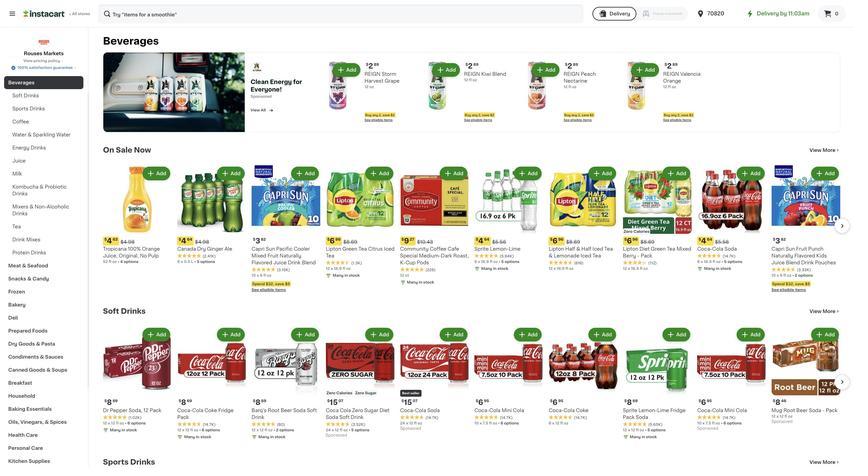 Task type: describe. For each thing, give the bounding box(es) containing it.
0 horizontal spatial clean energy for everyone! image
[[103, 53, 245, 132]]

see for reign storm harvest grape
[[365, 118, 371, 122]]

$ 8 69 for dr
[[104, 399, 118, 407]]

buy for reign kiwi blend
[[465, 114, 471, 117]]

delivery button
[[593, 7, 637, 21]]

soft inside barq's root beer soda soft drink
[[307, 409, 317, 413]]

10 x 6 fl oz
[[252, 274, 272, 278]]

1 horizontal spatial clean energy for everyone! image
[[251, 62, 263, 74]]

Search field
[[99, 5, 583, 23]]

1 vertical spatial sports
[[103, 459, 129, 467]]

reign storm harvest grape 12 oz
[[365, 72, 400, 89]]

personal care link
[[4, 442, 83, 456]]

coca- inside coca-cola coke fridge pack
[[177, 409, 192, 413]]

fl inside reign kiwi blend 12 fl oz
[[469, 78, 472, 82]]

fruit inside capri sun pacific cooler mixed fruit naturally flavored juice drink blend
[[268, 254, 279, 259]]

fl inside mug root beer soda - pack 12 x 12 fl oz
[[785, 415, 788, 419]]

tea link
[[4, 221, 83, 234]]

3 view more link from the top
[[810, 460, 841, 467]]

eligible for blend
[[471, 118, 483, 122]]

100% satisfaction guarantee button
[[11, 64, 77, 71]]

$ inside $ 6 96 $8.69 lipton half & half iced tea & lemonade iced tea
[[550, 238, 553, 242]]

k-
[[400, 261, 406, 266]]

6 inside $ 6 96 $8.69 lipton half & half iced tea & lemonade iced tea
[[553, 238, 558, 245]]

$8.69 for green
[[344, 240, 358, 245]]

oz inside mug root beer soda - pack 12 x 12 fl oz
[[789, 415, 793, 419]]

delivery for delivery by 11:03am
[[757, 11, 780, 16]]

produce link
[[4, 50, 83, 63]]

4 inside the $ 4 64 $5.56 coca-cola soda
[[702, 238, 707, 245]]

dairy & eggs link
[[4, 63, 83, 76]]

meat & seafood
[[8, 264, 48, 269]]

essentials
[[26, 407, 52, 412]]

deli
[[8, 316, 18, 321]]

frozen link
[[4, 286, 83, 299]]

lipton for tea
[[326, 247, 341, 252]]

$2 for harvest
[[391, 114, 395, 117]]

89 for valencia
[[673, 63, 678, 67]]

many for lipton green tea citrus iced tea
[[333, 274, 344, 278]]

5 for $5.56
[[725, 260, 727, 264]]

green inside lipton green tea citrus iced tea
[[343, 247, 358, 252]]

x inside mug root beer soda - pack 12 x 12 fl oz
[[777, 415, 779, 419]]

coca-cola coke fridge pack
[[177, 409, 234, 420]]

reign valencia orange 12 fl oz
[[664, 72, 701, 89]]

orange inside reign valencia orange 12 fl oz
[[664, 79, 682, 83]]

$ 2 89 for reign kiwi blend
[[466, 62, 479, 70]]

lipton green tea citrus iced tea
[[326, 247, 395, 259]]

roast,
[[454, 254, 469, 259]]

& left sauces
[[40, 355, 44, 360]]

1 coca-cola mini cola from the left
[[475, 409, 524, 413]]

3 view more from the top
[[810, 461, 836, 466]]

view more link for 3
[[810, 147, 841, 154]]

$ 4 63 $4.98 tropicana 100% orange juice, original, no pulp 52 fl oz • 4 options
[[103, 238, 160, 264]]

root for mug
[[784, 409, 796, 413]]

pack for sprite lemon-lime fridge pack soda
[[623, 416, 635, 420]]

probiotic
[[45, 185, 67, 190]]

baking essentials
[[8, 407, 52, 412]]

iced inside lipton green tea citrus iced tea
[[384, 247, 395, 252]]

many in stock for lipton green tea citrus iced tea
[[333, 274, 360, 278]]

82 for capri sun pacific cooler mixed fruit naturally flavored juice drink blend
[[261, 238, 266, 242]]

$8.69 inside $ 6 96 $8.69 lipton half & half iced tea & lemonade iced tea
[[567, 240, 581, 245]]

stock for dr pepper soda, 12 pack
[[126, 429, 137, 433]]

fl inside $ 4 63 $4.98 tropicana 100% orange juice, original, no pulp 52 fl oz • 4 options
[[109, 260, 111, 264]]

sponsored badge image for mug root beer soda - pack
[[772, 421, 793, 424]]

view for sports drinks
[[810, 461, 822, 466]]

oz inside reign kiwi blend 12 fl oz
[[473, 78, 477, 82]]

oils,
[[8, 420, 19, 425]]

protein
[[12, 251, 30, 256]]

no
[[140, 254, 147, 259]]

$4.64 original price: $4.98 element
[[177, 237, 246, 246]]

(2.41k)
[[203, 255, 216, 259]]

$ inside $ 4 63 $4.98 tropicana 100% orange juice, original, no pulp 52 fl oz • 4 options
[[104, 238, 107, 242]]

63
[[113, 238, 118, 242]]

rouses markets logo image
[[37, 36, 50, 49]]

goods for dry
[[18, 342, 35, 347]]

bakery
[[8, 303, 26, 308]]

punch
[[809, 247, 824, 252]]

3 95 from the left
[[707, 400, 712, 404]]

$ 8 69 for coca-
[[179, 399, 192, 407]]

lipton inside $ 6 96 $8.69 lipton half & half iced tea & lemonade iced tea
[[549, 247, 564, 252]]

oz inside reign peach nectarine 12 fl oz
[[573, 85, 577, 89]]

3 for capri sun fruit punch naturally flavored kids juice blend drink pouches
[[776, 238, 781, 245]]

blend inside capri sun fruit punch naturally flavored kids juice blend drink pouches
[[787, 261, 801, 266]]

16.9 down the $ 4 64 $5.56 coca-cola soda
[[704, 260, 712, 264]]

2 $4.98 from the left
[[195, 240, 209, 245]]

kombucha & probiotic drinks link
[[4, 181, 83, 201]]

view all
[[251, 109, 266, 112]]

$ 4 64 $5.56 coca-cola soda
[[698, 238, 737, 252]]

(5.65k)
[[649, 423, 663, 427]]

meat & seafood link
[[4, 260, 83, 273]]

berry
[[623, 254, 637, 259]]

sponsored badge image for coca-cola mini cola
[[698, 427, 719, 431]]

pulp
[[148, 254, 159, 259]]

12 x 16.9 fl oz for berry
[[623, 267, 648, 271]]

reign peach nectarine 12 fl oz
[[564, 72, 596, 89]]

items for nectarine
[[583, 118, 592, 122]]

green inside lipton diet green tea mixed berry - pack
[[651, 247, 666, 252]]

baking
[[8, 407, 25, 412]]

see for reign kiwi blend
[[464, 118, 471, 122]]

1 $ 6 95 from the left
[[476, 399, 489, 407]]

$ inside $ 8 46
[[774, 400, 776, 404]]

protein drinks
[[12, 251, 46, 256]]

soda inside "coca cola zero sugar diet soda soft drink"
[[326, 416, 338, 420]]

soda inside mug root beer soda - pack 12 x 12 fl oz
[[810, 409, 822, 413]]

energy inside 'link'
[[12, 146, 29, 150]]

soda inside barq's root beer soda soft drink
[[293, 409, 306, 413]]

bakery link
[[4, 299, 83, 312]]

96 inside $ 6 96 $8.69 lipton half & half iced tea & lemonade iced tea
[[559, 238, 564, 242]]

drink inside capri sun fruit punch naturally flavored kids juice blend drink pouches
[[802, 261, 814, 266]]

view pricing policy
[[23, 59, 60, 63]]

& inside "link"
[[27, 277, 31, 282]]

meat
[[8, 264, 21, 269]]

1 horizontal spatial sports drinks link
[[103, 459, 155, 467]]

1 vertical spatial all
[[261, 109, 266, 112]]

$ 8 69 for sprite
[[625, 399, 638, 407]]

special
[[400, 254, 418, 259]]

policy
[[48, 59, 60, 63]]

rouses markets
[[24, 51, 64, 56]]

deli link
[[4, 312, 83, 325]]

view more for 3
[[810, 148, 836, 153]]

12 inside reign kiwi blend 12 fl oz
[[464, 78, 468, 82]]

8 left 46
[[776, 399, 781, 407]]

5 down (5.64k)
[[502, 260, 504, 264]]

2 coca-cola mini cola from the left
[[698, 409, 748, 413]]

mixed for capri sun pacific cooler mixed fruit naturally flavored juice drink blend
[[252, 254, 266, 259]]

& inside "link"
[[47, 368, 51, 373]]

8 for coca-
[[181, 399, 186, 407]]

$ 6 96 for lipton diet green tea mixed berry - pack
[[625, 238, 638, 245]]

in for sprite lemon-lime
[[493, 267, 497, 271]]

coca
[[326, 409, 339, 413]]

- inside mug root beer soda - pack 12 x 12 fl oz
[[823, 409, 825, 413]]

0 horizontal spatial sports drinks
[[12, 106, 45, 111]]

0 vertical spatial sports
[[12, 106, 28, 111]]

cafe
[[448, 247, 459, 252]]

89 for peach
[[573, 63, 579, 67]]

citrus
[[368, 247, 383, 252]]

kombucha & probiotic drinks
[[12, 185, 67, 197]]

drinks inside mixers & non-alcoholic drinks
[[12, 212, 28, 216]]

69 for coca-
[[187, 400, 192, 404]]

16.9 for lipton diet green tea mixed berry - pack
[[632, 267, 639, 271]]

rouses
[[24, 51, 42, 56]]

personal care
[[8, 447, 43, 451]]

12 x 12 fl oz • 6 options for cola
[[177, 429, 220, 433]]

1 mini from the left
[[502, 409, 512, 413]]

clean
[[251, 79, 269, 85]]

0 vertical spatial soft drinks link
[[4, 89, 83, 102]]

24 x 12 fl oz
[[400, 422, 422, 426]]

2 half from the left
[[582, 247, 592, 252]]

0 horizontal spatial juice
[[12, 159, 26, 164]]

70820
[[708, 11, 725, 16]]

options inside $ 4 63 $4.98 tropicana 100% orange juice, original, no pulp 52 fl oz • 4 options
[[124, 260, 139, 264]]

medium-
[[419, 254, 441, 259]]

coffee inside coffee link
[[12, 120, 29, 124]]

89 for kiwi
[[474, 63, 479, 67]]

dr
[[103, 409, 109, 413]]

sprite lemon-lime
[[475, 247, 521, 252]]

& up lemonade
[[577, 247, 581, 252]]

pacific
[[276, 247, 293, 252]]

$6.96 original price: $8.69 element for tea
[[326, 237, 395, 246]]

spices
[[50, 420, 67, 425]]

fl inside reign valencia orange 12 fl oz
[[669, 85, 671, 89]]

oz inside $ 4 63 $4.98 tropicana 100% orange juice, original, no pulp 52 fl oz • 4 options
[[112, 260, 117, 264]]

2 down "(80)" on the left bottom of the page
[[276, 429, 279, 433]]

& left spices
[[45, 420, 49, 425]]

$4.64 original price: $5.56 element for sprite lemon-lime
[[475, 237, 544, 246]]

condiments & sauces
[[8, 355, 63, 360]]

2 for reign valencia orange
[[668, 62, 672, 70]]

oz inside reign storm harvest grape 12 oz
[[370, 85, 374, 89]]

orange inside $ 4 63 $4.98 tropicana 100% orange juice, original, no pulp 52 fl oz • 4 options
[[142, 247, 160, 252]]

64 inside the $ 4 64 $5.56 coca-cola soda
[[708, 238, 713, 242]]

coffee inside $ 9 27 $10.43 community coffee cafe special medium-dark roast, k-cup pods
[[430, 247, 447, 252]]

spend for juice
[[773, 282, 785, 286]]

water & sparkling water
[[12, 133, 71, 137]]

12 x 12 fl oz • 6 options for pepper
[[103, 422, 146, 426]]

sprite for sprite lemon-lime fridge pack soda
[[623, 409, 638, 413]]

$32, for juice
[[266, 282, 274, 286]]

diet inside "coca cola zero sugar diet soda soft drink"
[[380, 409, 390, 413]]

drink mixes link
[[4, 234, 83, 247]]

markets
[[44, 51, 64, 56]]

capri sun fruit punch naturally flavored kids juice blend drink pouches
[[772, 247, 837, 266]]

3 for capri sun pacific cooler mixed fruit naturally flavored juice drink blend
[[256, 238, 260, 245]]

soft drinks inside soft drinks link
[[12, 93, 39, 98]]

16.9 down sprite lemon-lime
[[481, 260, 489, 264]]

items for harvest
[[384, 118, 393, 122]]

soda,
[[129, 409, 142, 413]]

2 95 from the left
[[559, 400, 564, 404]]

(1.02k)
[[128, 417, 142, 420]]

save for harvest
[[383, 114, 390, 117]]

mixers
[[12, 205, 28, 210]]

eligible for orange
[[671, 118, 682, 122]]

stock for coca-cola coke fridge pack
[[201, 436, 211, 440]]

1 horizontal spatial soft drinks
[[103, 308, 146, 315]]

zero up "coca cola zero sugar diet soda soft drink"
[[355, 392, 364, 396]]

breakfast link
[[4, 377, 83, 390]]

stock for coca-cola soda
[[721, 267, 732, 271]]

cola inside "coca cola zero sugar diet soda soft drink"
[[340, 409, 351, 413]]

$8.69 for diet
[[641, 240, 655, 245]]

2 for reign kiwi blend
[[468, 62, 473, 70]]

2 7.5 from the left
[[706, 422, 712, 426]]

service type group
[[593, 7, 689, 21]]

1 horizontal spatial beverages
[[103, 36, 159, 46]]

3 $6.96 original price: $8.69 element from the left
[[549, 237, 618, 246]]

1 horizontal spatial iced
[[581, 254, 592, 259]]

2, for blend
[[479, 114, 482, 117]]

flavored inside capri sun pacific cooler mixed fruit naturally flavored juice drink blend
[[252, 261, 272, 266]]

drinks inside kombucha & probiotic drinks
[[12, 192, 28, 197]]

best
[[402, 392, 410, 395]]

16.9 for lipton green tea citrus iced tea
[[334, 267, 342, 271]]

zero up the coca
[[327, 392, 336, 396]]

& inside kombucha & probiotic drinks
[[40, 185, 44, 190]]

instacart logo image
[[23, 10, 65, 18]]

diet inside lipton diet green tea mixed berry - pack
[[640, 247, 650, 252]]

64 for $4.98
[[187, 238, 192, 242]]

breakfast
[[8, 381, 32, 386]]

15 for coca-
[[404, 399, 412, 407]]

& left eggs
[[23, 67, 27, 72]]

canned goods & soups
[[8, 368, 67, 373]]

3 $ 6 95 from the left
[[699, 399, 712, 407]]

2 mini from the left
[[725, 409, 735, 413]]

satisfaction
[[29, 66, 52, 70]]

1 horizontal spatial dry
[[197, 247, 206, 252]]

0 vertical spatial all
[[72, 12, 77, 16]]

supplies
[[29, 460, 50, 464]]

$ 2 89 for reign storm harvest grape
[[366, 62, 379, 70]]

soda inside the $ 4 64 $5.56 coca-cola soda
[[725, 247, 737, 252]]

& right meat
[[22, 264, 26, 269]]

sprite for sprite lemon-lime
[[475, 247, 489, 252]]

drink inside "coca cola zero sugar diet soda soft drink"
[[351, 416, 364, 420]]

many for sprite lemon-lime
[[482, 267, 493, 271]]

item carousel region for soft drinks
[[93, 324, 851, 448]]

5 for 15
[[352, 429, 354, 433]]

$6.96 original price: $8.69 element for green
[[623, 237, 692, 246]]

pack inside mug root beer soda - pack 12 x 12 fl oz
[[826, 409, 838, 413]]

canada
[[177, 247, 196, 252]]

many in stock for coca-cola soda
[[705, 267, 732, 271]]

12 inside reign peach nectarine 12 fl oz
[[564, 85, 568, 89]]

mixed for lipton diet green tea mixed berry - pack
[[677, 247, 692, 252]]

0 horizontal spatial dry
[[8, 342, 17, 347]]

$ inside $ 9 27 $10.43 community coffee cafe special medium-dark roast, k-cup pods
[[402, 238, 404, 242]]

$ 3 82 for capri sun fruit punch naturally flavored kids juice blend drink pouches
[[774, 238, 787, 245]]

5 for 8
[[648, 429, 650, 433]]

$5.56 inside the $ 4 64 $5.56 coca-cola soda
[[716, 240, 729, 245]]

1 water from the left
[[12, 133, 27, 137]]

prepared foods link
[[4, 325, 83, 338]]

zero up berry
[[624, 230, 633, 234]]

drink inside capri sun pacific cooler mixed fruit naturally flavored juice drink blend
[[288, 261, 301, 266]]

10 x 6 fl oz • 2 options
[[772, 274, 814, 278]]

many in stock for community coffee cafe special medium-dark roast, k-cup pods
[[407, 281, 434, 285]]

8 down "coca-cola coke"
[[549, 422, 552, 426]]

100% inside $ 4 63 $4.98 tropicana 100% orange juice, original, no pulp 52 fl oz • 4 options
[[128, 247, 141, 252]]

(616)
[[575, 262, 584, 266]]

lipton for berry
[[623, 247, 639, 252]]

27
[[410, 238, 415, 242]]

tropicana
[[103, 247, 127, 252]]

blend inside capri sun pacific cooler mixed fruit naturally flavored juice drink blend
[[302, 261, 316, 266]]

nectarine
[[564, 79, 588, 83]]

1 vertical spatial sports drinks
[[103, 459, 155, 467]]

0 horizontal spatial sports drinks link
[[4, 102, 83, 115]]

prepared foods
[[8, 329, 48, 334]]

$5 for juice
[[285, 282, 290, 286]]

non-
[[35, 205, 47, 210]]

spend $32, save $5 see eligible items for juice
[[252, 282, 290, 292]]

peach
[[581, 72, 596, 77]]

save for orange
[[682, 114, 689, 117]]

89 for storm
[[374, 63, 379, 67]]

clean energy for everyone! spo nsored
[[251, 79, 302, 99]]

drink up protein
[[12, 238, 25, 243]]

24 x 12 fl oz • 5 options
[[326, 429, 370, 433]]

$10.43
[[417, 240, 433, 245]]

(1.3k)
[[352, 262, 362, 266]]

condiments & sauces link
[[4, 351, 83, 364]]

(5.64k)
[[500, 255, 514, 259]]

everyone!
[[251, 87, 282, 92]]



Task type: vqa. For each thing, say whether or not it's contained in the screenshot.
BAKING
yes



Task type: locate. For each thing, give the bounding box(es) containing it.
item carousel region
[[93, 163, 851, 297], [93, 324, 851, 448]]

1 vertical spatial sports drinks link
[[103, 459, 155, 467]]

sprite inside sprite lemon-lime fridge pack soda
[[623, 409, 638, 413]]

$4.98 inside $ 4 63 $4.98 tropicana 100% orange juice, original, no pulp 52 fl oz • 4 options
[[121, 240, 135, 245]]

save for blend
[[482, 114, 490, 117]]

view for on sale now
[[810, 148, 822, 153]]

1 lipton from the left
[[623, 247, 639, 252]]

fridge inside coca-cola coke fridge pack
[[218, 409, 234, 413]]

2 spend $32, save $5 see eligible items from the left
[[772, 282, 811, 292]]

any for reign peach nectarine
[[572, 114, 578, 117]]

6 x 16.9 fl oz • 5 options down (5.64k)
[[475, 260, 520, 264]]

2 $32, from the left
[[786, 282, 795, 286]]

0 horizontal spatial coffee
[[12, 120, 29, 124]]

root down 46
[[784, 409, 796, 413]]

coffee link
[[4, 115, 83, 128]]

0 horizontal spatial 64
[[187, 238, 192, 242]]

2 69 from the left
[[261, 400, 267, 404]]

4 69 from the left
[[187, 400, 192, 404]]

add
[[347, 68, 357, 72], [446, 68, 456, 72], [546, 68, 556, 72], [645, 68, 655, 72], [156, 171, 166, 176], [231, 171, 241, 176], [305, 171, 315, 176], [379, 171, 389, 176], [454, 171, 464, 176], [528, 171, 538, 176], [602, 171, 612, 176], [677, 171, 687, 176], [751, 171, 761, 176], [825, 171, 835, 176], [156, 333, 166, 338], [231, 333, 241, 338], [305, 333, 315, 338], [379, 333, 389, 338], [454, 333, 464, 338], [528, 333, 538, 338], [602, 333, 612, 338], [677, 333, 687, 338], [751, 333, 761, 338], [825, 333, 835, 338]]

care inside "link"
[[26, 434, 38, 438]]

96 up lipton green tea citrus iced tea
[[336, 238, 341, 242]]

2 naturally from the left
[[772, 254, 794, 259]]

stock down "(226)"
[[424, 281, 434, 285]]

capri inside capri sun pacific cooler mixed fruit naturally flavored juice drink blend
[[252, 247, 265, 252]]

1 horizontal spatial root
[[784, 409, 796, 413]]

by
[[781, 11, 788, 16]]

1 coke from the left
[[205, 409, 217, 413]]

2 $5 from the left
[[806, 282, 811, 286]]

0 horizontal spatial $ 4 64
[[179, 238, 192, 245]]

24 for 24 x 12 fl oz • 5 options
[[326, 429, 331, 433]]

delivery by 11:03am link
[[746, 10, 810, 18]]

4 buy from the left
[[664, 114, 671, 117]]

for
[[293, 79, 302, 85]]

lipton inside lipton green tea citrus iced tea
[[326, 247, 341, 252]]

1 vertical spatial dry
[[8, 342, 17, 347]]

green up (112)
[[651, 247, 666, 252]]

2 $4.64 original price: $5.56 element from the left
[[698, 237, 767, 246]]

1 horizontal spatial blend
[[493, 72, 507, 77]]

$ 2 89 up harvest
[[366, 62, 379, 70]]

0 horizontal spatial capri
[[252, 247, 265, 252]]

reign up nectarine
[[564, 72, 580, 77]]

fruit down pacific
[[268, 254, 279, 259]]

reign for reign peach nectarine
[[564, 72, 580, 77]]

many in stock for coca-cola coke fridge pack
[[184, 436, 211, 440]]

juice inside capri sun pacific cooler mixed fruit naturally flavored juice drink blend
[[274, 261, 287, 266]]

1 half from the left
[[566, 247, 576, 252]]

6 x 16.9 fl oz • 5 options for coca-cola soda
[[698, 260, 743, 264]]

1 horizontal spatial fridge
[[671, 409, 686, 413]]

any for reign storm harvest grape
[[373, 114, 378, 117]]

1 horizontal spatial 12 x 12 fl oz • 6 options
[[177, 429, 220, 433]]

0 vertical spatial soft drinks
[[12, 93, 39, 98]]

personal
[[8, 447, 30, 451]]

15 down best
[[404, 399, 412, 407]]

0 horizontal spatial naturally
[[280, 254, 302, 259]]

2 fridge from the left
[[218, 409, 234, 413]]

8 for sprite
[[627, 399, 632, 407]]

0 horizontal spatial green
[[343, 247, 358, 252]]

milk
[[12, 172, 22, 177]]

1 naturally from the left
[[280, 254, 302, 259]]

root for barq's
[[268, 409, 280, 413]]

stock for lipton green tea citrus iced tea
[[349, 274, 360, 278]]

many in stock down ct
[[407, 281, 434, 285]]

1 $5.56 from the left
[[493, 240, 506, 245]]

1 $ 15 07 from the left
[[327, 399, 344, 407]]

1 69 from the left
[[113, 400, 118, 404]]

$ 4 64 up sprite lemon-lime
[[476, 238, 490, 245]]

3 69 from the left
[[633, 400, 638, 404]]

many in stock down the $ 4 64 $5.56 coca-cola soda
[[705, 267, 732, 271]]

2 horizontal spatial iced
[[593, 247, 604, 252]]

zero inside "coca cola zero sugar diet soda soft drink"
[[352, 409, 363, 413]]

16.9 for lipton half & half iced tea & lemonade iced tea
[[557, 267, 565, 271]]

2 96 from the left
[[336, 238, 341, 242]]

goods down the condiments & sauces in the left bottom of the page
[[29, 368, 45, 373]]

lists
[[19, 30, 31, 35]]

1 horizontal spatial flavored
[[795, 254, 816, 259]]

in down lipton green tea citrus iced tea
[[345, 274, 348, 278]]

stock
[[498, 267, 509, 271], [721, 267, 732, 271], [349, 274, 360, 278], [424, 281, 434, 285], [126, 429, 137, 433], [275, 436, 286, 440], [647, 436, 657, 440], [201, 436, 211, 440]]

fruit
[[797, 247, 808, 252], [268, 254, 279, 259]]

beer inside barq's root beer soda soft drink
[[281, 409, 292, 413]]

naturally inside capri sun fruit punch naturally flavored kids juice blend drink pouches
[[772, 254, 794, 259]]

$5.56
[[493, 240, 506, 245], [716, 240, 729, 245]]

6 x 16.9 fl oz • 5 options for sprite lemon-lime
[[475, 260, 520, 264]]

many in stock for sprite lemon-lime
[[482, 267, 509, 271]]

46
[[782, 400, 787, 404]]

in down the $ 4 64 $5.56 coca-cola soda
[[716, 267, 720, 271]]

$ inside the $ 4 64 $5.56 coca-cola soda
[[699, 238, 702, 242]]

orange up pulp
[[142, 247, 160, 252]]

$ 6 96 up lipton green tea citrus iced tea
[[327, 238, 341, 245]]

0 horizontal spatial iced
[[384, 247, 395, 252]]

69 up barq's
[[261, 400, 267, 404]]

sports
[[12, 106, 28, 111], [103, 459, 129, 467]]

lemonade
[[554, 254, 580, 259]]

1 horizontal spatial $5
[[806, 282, 811, 286]]

1 horizontal spatial 7.5
[[706, 422, 712, 426]]

3 buy any 2, save $2 see eligible items from the left
[[564, 114, 594, 122]]

naturally up the "10 x 6 fl oz • 2 options"
[[772, 254, 794, 259]]

4 2, from the left
[[678, 114, 681, 117]]

2 $ 3 82 from the left
[[774, 238, 787, 245]]

2 buy any 2, save $2 see eligible items from the left
[[464, 114, 495, 122]]

$ 3 82 up capri sun fruit punch naturally flavored kids juice blend drink pouches
[[774, 238, 787, 245]]

sponsored badge image for coca-cola soda
[[400, 427, 421, 431]]

1 $2 from the left
[[391, 114, 395, 117]]

1 64 from the left
[[484, 238, 490, 242]]

$6.96 original price: $8.69 element
[[623, 237, 692, 246], [326, 237, 395, 246], [549, 237, 618, 246]]

all left "stores"
[[72, 12, 77, 16]]

spend
[[252, 282, 265, 286], [773, 282, 785, 286]]

2 horizontal spatial juice
[[772, 261, 785, 266]]

0 vertical spatial 100%
[[18, 66, 28, 70]]

spend $32, save $5 see eligible items down the "10 x 6 fl oz • 2 options"
[[772, 282, 811, 292]]

12 x 16.9 fl oz down lemonade
[[549, 267, 574, 271]]

items for orange
[[683, 118, 692, 122]]

0 horizontal spatial root
[[268, 409, 280, 413]]

delivery inside button
[[610, 11, 631, 16]]

lemon- for sprite lemon-lime
[[490, 247, 509, 252]]

• inside $ 4 63 $4.98 tropicana 100% orange juice, original, no pulp 52 fl oz • 4 options
[[118, 260, 119, 264]]

0 vertical spatial sports drinks link
[[4, 102, 83, 115]]

lemon- inside sprite lemon-lime fridge pack soda
[[639, 409, 658, 413]]

lime for sprite lemon-lime fridge pack soda
[[658, 409, 670, 413]]

many for coca-cola coke fridge pack
[[184, 436, 195, 440]]

3 12 x 16.9 fl oz from the left
[[549, 267, 574, 271]]

$ 8 69 for barq's
[[253, 399, 267, 407]]

1 horizontal spatial beer
[[797, 409, 808, 413]]

1 horizontal spatial 07
[[413, 400, 418, 404]]

$ 2 89 for reign peach nectarine
[[565, 62, 579, 70]]

care down vinegars,
[[26, 434, 38, 438]]

& down 'milk' link
[[40, 185, 44, 190]]

protein drinks link
[[4, 247, 83, 260]]

1 horizontal spatial delivery
[[757, 11, 780, 16]]

eligible for harvest
[[372, 118, 383, 122]]

1 horizontal spatial 15
[[404, 399, 412, 407]]

1 horizontal spatial fruit
[[797, 247, 808, 252]]

in down 12 x 12 fl oz • 2 options
[[270, 436, 274, 440]]

beverages link
[[4, 76, 83, 89]]

0 vertical spatial view more
[[810, 148, 836, 153]]

calories for zero calories zero sugar
[[337, 392, 353, 396]]

2 89 from the left
[[474, 63, 479, 67]]

green
[[651, 247, 666, 252], [343, 247, 358, 252]]

100% inside 'button'
[[18, 66, 28, 70]]

lipton up berry
[[623, 247, 639, 252]]

lime up (5.64k)
[[509, 247, 521, 252]]

save for nectarine
[[582, 114, 589, 117]]

0.5
[[184, 260, 190, 264]]

candy
[[33, 277, 49, 282]]

$ 8 69 up coca-cola coke fridge pack
[[179, 399, 192, 407]]

12 inside reign storm harvest grape 12 oz
[[365, 85, 369, 89]]

zero up (3.52k)
[[352, 409, 363, 413]]

view for soft drinks
[[810, 310, 822, 314]]

buy
[[366, 114, 372, 117], [465, 114, 471, 117], [565, 114, 571, 117], [664, 114, 671, 117]]

1 vertical spatial sugar
[[365, 409, 379, 413]]

24 for 24 x 12 fl oz
[[400, 422, 405, 426]]

buy any 2, save $2 see eligible items for orange
[[664, 114, 694, 122]]

in for dr pepper soda, 12 pack
[[122, 429, 125, 433]]

2 12 x 16.9 fl oz from the left
[[326, 267, 351, 271]]

2 82 from the left
[[781, 238, 787, 242]]

$ 2 89 up reign valencia orange 12 fl oz
[[665, 62, 678, 70]]

1 horizontal spatial capri
[[772, 247, 785, 252]]

1 horizontal spatial $ 6 96
[[625, 238, 638, 245]]

beer inside mug root beer soda - pack 12 x 12 fl oz
[[797, 409, 808, 413]]

2 vertical spatial view more
[[810, 461, 836, 466]]

1 $ 2 89 from the left
[[366, 62, 379, 70]]

2 capri from the left
[[772, 247, 785, 252]]

12 x 16.9 fl oz down berry
[[623, 267, 648, 271]]

1 2, from the left
[[379, 114, 382, 117]]

5 down (5.65k)
[[648, 429, 650, 433]]

lipton inside lipton diet green tea mixed berry - pack
[[623, 247, 639, 252]]

soda
[[725, 247, 737, 252], [293, 409, 306, 413], [428, 409, 440, 413], [810, 409, 822, 413], [636, 416, 649, 420], [326, 416, 338, 420]]

2 sun from the left
[[786, 247, 796, 252]]

pack for coca-cola coke fridge pack
[[177, 416, 189, 420]]

0 vertical spatial calories
[[634, 230, 650, 234]]

2 more from the top
[[823, 310, 836, 314]]

0 horizontal spatial diet
[[380, 409, 390, 413]]

blend down cooler
[[302, 261, 316, 266]]

2 reign from the left
[[464, 72, 480, 77]]

sponsored badge image for coca cola zero sugar diet soda soft drink
[[326, 434, 347, 438]]

$4.64 original price: $5.56 element for coca-cola soda
[[698, 237, 767, 246]]

product group
[[314, 62, 411, 123], [414, 62, 510, 123], [513, 62, 610, 123], [613, 62, 710, 123], [103, 165, 172, 265], [177, 165, 246, 265], [252, 165, 321, 293], [326, 165, 395, 280], [400, 165, 469, 287], [475, 165, 544, 274], [549, 165, 618, 272], [623, 165, 692, 272], [698, 165, 767, 274], [772, 165, 841, 293], [103, 327, 172, 435], [177, 327, 246, 442], [252, 327, 321, 442], [326, 327, 395, 440], [400, 327, 469, 433], [475, 327, 544, 427], [549, 327, 618, 427], [623, 327, 692, 442], [698, 327, 767, 433], [772, 327, 841, 426]]

1 fridge from the left
[[671, 409, 686, 413]]

spend down 10 x 6 fl oz at left bottom
[[252, 282, 265, 286]]

2 $ 4 64 from the left
[[179, 238, 192, 245]]

blend up the "10 x 6 fl oz • 2 options"
[[787, 261, 801, 266]]

$ 3 82 up capri sun pacific cooler mixed fruit naturally flavored juice drink blend
[[253, 238, 266, 245]]

in down pods
[[419, 281, 423, 285]]

juice
[[12, 159, 26, 164], [274, 261, 287, 266], [772, 261, 785, 266]]

coca cola zero sugar diet soda soft drink
[[326, 409, 390, 420]]

juice,
[[103, 254, 118, 259]]

1 horizontal spatial 24
[[400, 422, 405, 426]]

0 horizontal spatial 24
[[326, 429, 331, 433]]

& left pasta
[[36, 342, 40, 347]]

oils, vinegars, & spices
[[8, 420, 67, 425]]

0 horizontal spatial sprite
[[475, 247, 489, 252]]

any for reign valencia orange
[[671, 114, 677, 117]]

1 $4.98 from the left
[[121, 240, 135, 245]]

calories up the coca
[[337, 392, 353, 396]]

soft drinks
[[12, 93, 39, 98], [103, 308, 146, 315]]

pricing
[[34, 59, 47, 63]]

l
[[191, 260, 194, 264]]

0 horizontal spatial 3
[[256, 238, 260, 245]]

sugar inside "coca cola zero sugar diet soda soft drink"
[[365, 409, 379, 413]]

kiwi
[[482, 72, 491, 77]]

2 $ 15 07 from the left
[[402, 399, 418, 407]]

blend inside reign kiwi blend 12 fl oz
[[493, 72, 507, 77]]

2 vertical spatial view more link
[[810, 460, 841, 467]]

reign left valencia
[[664, 72, 680, 77]]

in down "pepper"
[[122, 429, 125, 433]]

2 horizontal spatial 96
[[633, 238, 638, 242]]

0 horizontal spatial $8.69
[[344, 240, 358, 245]]

mixers & non-alcoholic drinks
[[12, 205, 69, 216]]

1 horizontal spatial all
[[261, 109, 266, 112]]

all stores
[[72, 12, 90, 16]]

1 horizontal spatial green
[[651, 247, 666, 252]]

1 beer from the left
[[281, 409, 292, 413]]

reign up harvest
[[365, 72, 381, 77]]

1 horizontal spatial 100%
[[128, 247, 141, 252]]

1 $8.69 from the left
[[641, 240, 655, 245]]

many in stock down 12 x 12 fl oz • 5 options
[[630, 436, 657, 440]]

many in stock down 12 x 12 fl oz • 2 options
[[259, 436, 286, 440]]

soups
[[52, 368, 67, 373]]

07 for coca-
[[413, 400, 418, 404]]

& left lemonade
[[549, 254, 553, 259]]

view more link for 8
[[810, 309, 841, 315]]

drink up (3.15k)
[[288, 261, 301, 266]]

1 horizontal spatial orange
[[664, 79, 682, 83]]

0 horizontal spatial $ 6 95
[[476, 399, 489, 407]]

1 horizontal spatial -
[[823, 409, 825, 413]]

sugar
[[365, 392, 377, 396], [365, 409, 379, 413]]

pack inside sprite lemon-lime fridge pack soda
[[623, 416, 635, 420]]

12 x 16.9 fl oz for tea
[[326, 267, 351, 271]]

2 10 x 7.5 fl oz • 6 options from the left
[[698, 422, 742, 426]]

see for reign valencia orange
[[664, 118, 670, 122]]

x
[[478, 260, 481, 264], [181, 260, 183, 264], [701, 260, 704, 264], [628, 267, 631, 271], [331, 267, 333, 271], [554, 267, 556, 271], [257, 274, 259, 278], [777, 274, 780, 278], [777, 415, 779, 419], [108, 422, 110, 426], [480, 422, 482, 426], [406, 422, 409, 426], [553, 422, 555, 426], [703, 422, 705, 426], [257, 429, 259, 433], [628, 429, 631, 433], [182, 429, 185, 433], [332, 429, 334, 433]]

2 root from the left
[[784, 409, 796, 413]]

3 2, from the left
[[578, 114, 581, 117]]

soft
[[12, 93, 23, 98], [103, 308, 119, 315], [307, 409, 317, 413], [340, 416, 350, 420]]

1 vertical spatial 100%
[[128, 247, 141, 252]]

stock for sprite lemon-lime fridge pack soda
[[647, 436, 657, 440]]

69 for barq's
[[261, 400, 267, 404]]

0 vertical spatial care
[[26, 434, 38, 438]]

4
[[107, 238, 112, 245], [479, 238, 484, 245], [181, 238, 186, 245], [702, 238, 707, 245], [120, 260, 123, 264]]

2 3 from the left
[[776, 238, 781, 245]]

all down nsored
[[261, 109, 266, 112]]

naturally down pacific
[[280, 254, 302, 259]]

2 15 from the left
[[404, 399, 412, 407]]

tea inside lipton diet green tea mixed berry - pack
[[667, 247, 676, 252]]

lime
[[509, 247, 521, 252], [658, 409, 670, 413]]

1 6 x 16.9 fl oz • 5 options from the left
[[475, 260, 520, 264]]

drinks inside 'link'
[[31, 146, 46, 150]]

water right sparkling
[[56, 133, 71, 137]]

$ 4 64 up 'canada'
[[179, 238, 192, 245]]

0 horizontal spatial 6 x 16.9 fl oz • 5 options
[[475, 260, 520, 264]]

1 reign from the left
[[365, 72, 381, 77]]

iced
[[384, 247, 395, 252], [593, 247, 604, 252], [581, 254, 592, 259]]

2 $ 6 95 from the left
[[550, 399, 564, 407]]

1 vertical spatial soft drinks link
[[103, 308, 146, 316]]

on sale now link
[[103, 146, 151, 155]]

1 07 from the left
[[339, 400, 344, 404]]

2 spend from the left
[[773, 282, 785, 286]]

1 horizontal spatial $8.69
[[567, 240, 581, 245]]

1 vertical spatial soft drinks
[[103, 308, 146, 315]]

24
[[400, 422, 405, 426], [326, 429, 331, 433]]

4 89 from the left
[[673, 63, 678, 67]]

root inside mug root beer soda - pack 12 x 12 fl oz
[[784, 409, 796, 413]]

beer up "(80)" on the left bottom of the page
[[281, 409, 292, 413]]

capri up the "10 x 6 fl oz • 2 options"
[[772, 247, 785, 252]]

fl inside reign peach nectarine 12 fl oz
[[569, 85, 572, 89]]

naturally inside capri sun pacific cooler mixed fruit naturally flavored juice drink blend
[[280, 254, 302, 259]]

$ 15 07 for coca-
[[402, 399, 418, 407]]

89 up reign kiwi blend 12 fl oz
[[474, 63, 479, 67]]

more for 3
[[823, 148, 836, 153]]

pack inside lipton diet green tea mixed berry - pack
[[641, 254, 653, 259]]

energy inside the clean energy for everyone! spo nsored
[[270, 79, 292, 85]]

many in stock for dr pepper soda, 12 pack
[[110, 429, 137, 433]]

11:03am
[[789, 11, 810, 16]]

juice up milk
[[12, 159, 26, 164]]

2 64 from the left
[[187, 238, 192, 242]]

oz inside reign valencia orange 12 fl oz
[[672, 85, 677, 89]]

any for reign kiwi blend
[[472, 114, 478, 117]]

3 96 from the left
[[559, 238, 564, 242]]

$6.96 original price: $8.69 element up lipton green tea citrus iced tea
[[326, 237, 395, 246]]

1 vertical spatial sprite
[[623, 409, 638, 413]]

2 water from the left
[[56, 133, 71, 137]]

lime inside sprite lemon-lime fridge pack soda
[[658, 409, 670, 413]]

$2 for blend
[[491, 114, 495, 117]]

- inside lipton diet green tea mixed berry - pack
[[638, 254, 640, 259]]

1 vertical spatial 12 x 12 fl oz • 6 options
[[177, 429, 220, 433]]

in for sprite lemon-lime fridge pack soda
[[642, 436, 646, 440]]

$4.63 original price: $4.98 element
[[103, 237, 172, 246]]

0 vertical spatial coffee
[[12, 120, 29, 124]]

0 vertical spatial view more link
[[810, 147, 841, 154]]

1 15 from the left
[[330, 399, 338, 407]]

sale
[[116, 147, 132, 154]]

reign inside reign peach nectarine 12 fl oz
[[564, 72, 580, 77]]

mixed inside lipton diet green tea mixed berry - pack
[[677, 247, 692, 252]]

beer right mug
[[797, 409, 808, 413]]

options
[[124, 260, 139, 264], [505, 260, 520, 264], [200, 260, 215, 264], [728, 260, 743, 264], [799, 274, 814, 278], [131, 422, 146, 426], [504, 422, 519, 426], [728, 422, 742, 426], [280, 429, 294, 433], [651, 429, 666, 433], [205, 429, 220, 433], [355, 429, 370, 433]]

1 horizontal spatial $ 3 82
[[774, 238, 787, 245]]

0 horizontal spatial half
[[566, 247, 576, 252]]

0 horizontal spatial $5
[[285, 282, 290, 286]]

1 vertical spatial -
[[823, 409, 825, 413]]

1 vertical spatial view more link
[[810, 309, 841, 315]]

96 up lemonade
[[559, 238, 564, 242]]

pack
[[641, 254, 653, 259], [150, 409, 161, 413], [826, 409, 838, 413], [623, 416, 635, 420], [177, 416, 189, 420]]

12 inside reign valencia orange 12 fl oz
[[664, 85, 668, 89]]

5 right l
[[197, 260, 199, 264]]

$ 2 89 for reign valencia orange
[[665, 62, 678, 70]]

reign inside reign storm harvest grape 12 oz
[[365, 72, 381, 77]]

$ 3 82
[[253, 238, 266, 245], [774, 238, 787, 245]]

sun inside capri sun pacific cooler mixed fruit naturally flavored juice drink blend
[[266, 247, 275, 252]]

alcoholic
[[47, 205, 69, 210]]

2
[[369, 62, 373, 70], [468, 62, 473, 70], [568, 62, 573, 70], [668, 62, 672, 70], [795, 274, 798, 278], [276, 429, 279, 433]]

fridge inside sprite lemon-lime fridge pack soda
[[671, 409, 686, 413]]

$ 6 96 down zero calories
[[625, 238, 638, 245]]

flavored inside capri sun fruit punch naturally flavored kids juice blend drink pouches
[[795, 254, 816, 259]]

& left soups
[[47, 368, 51, 373]]

2 up nectarine
[[568, 62, 573, 70]]

89 up harvest
[[374, 63, 379, 67]]

0 horizontal spatial coca-cola mini cola
[[475, 409, 524, 413]]

0 horizontal spatial mini
[[502, 409, 512, 413]]

reign left kiwi
[[464, 72, 480, 77]]

1 horizontal spatial $ 4 64
[[476, 238, 490, 245]]

prepared
[[8, 329, 31, 334]]

item carousel region containing 8
[[93, 324, 851, 448]]

coca- inside the $ 4 64 $5.56 coca-cola soda
[[698, 247, 713, 252]]

2 down (3.33k)
[[795, 274, 798, 278]]

0 horizontal spatial beverages
[[8, 80, 35, 85]]

4 $2 from the left
[[690, 114, 694, 117]]

0 horizontal spatial $4.98
[[121, 240, 135, 245]]

capri sun pacific cooler mixed fruit naturally flavored juice drink blend
[[252, 247, 316, 266]]

2 07 from the left
[[413, 400, 418, 404]]

(3.52k)
[[352, 423, 366, 427]]

3 more from the top
[[823, 461, 836, 466]]

0 horizontal spatial $6.96 original price: $8.69 element
[[326, 237, 395, 246]]

sponsored badge image
[[772, 421, 793, 424], [400, 427, 421, 431], [698, 427, 719, 431], [326, 434, 347, 438]]

100% down produce
[[18, 66, 28, 70]]

None search field
[[98, 4, 584, 23]]

1 root from the left
[[268, 409, 280, 413]]

fruit left punch
[[797, 247, 808, 252]]

stock down 12 x 12 fl oz • 5 options
[[647, 436, 657, 440]]

$ 6 95
[[476, 399, 489, 407], [550, 399, 564, 407], [699, 399, 712, 407]]

$4.64 original price: $5.56 element
[[475, 237, 544, 246], [698, 237, 767, 246]]

seafood
[[27, 264, 48, 269]]

fruit inside capri sun fruit punch naturally flavored kids juice blend drink pouches
[[797, 247, 808, 252]]

cola inside coca-cola coke fridge pack
[[192, 409, 203, 413]]

4 reign from the left
[[664, 72, 680, 77]]

64
[[484, 238, 490, 242], [187, 238, 192, 242], [708, 238, 713, 242]]

eligible for nectarine
[[571, 118, 583, 122]]

0 horizontal spatial 95
[[484, 400, 489, 404]]

1 item carousel region from the top
[[93, 163, 851, 297]]

96
[[633, 238, 638, 242], [336, 238, 341, 242], [559, 238, 564, 242]]

sugar for zero calories zero sugar
[[365, 392, 377, 396]]

many for dr pepper soda, 12 pack
[[110, 429, 121, 433]]

0 horizontal spatial 96
[[336, 238, 341, 242]]

view more for 8
[[810, 310, 836, 314]]

coca-cola mini cola
[[475, 409, 524, 413], [698, 409, 748, 413]]

energy
[[270, 79, 292, 85], [12, 146, 29, 150]]

pasta
[[41, 342, 55, 347]]

view
[[23, 59, 33, 63], [251, 109, 260, 112], [810, 148, 822, 153], [810, 310, 822, 314], [810, 461, 822, 466]]

6 x 16.9 fl oz • 5 options down the $ 4 64 $5.56 coca-cola soda
[[698, 260, 743, 264]]

2 for reign storm harvest grape
[[369, 62, 373, 70]]

sun inside capri sun fruit punch naturally flavored kids juice blend drink pouches
[[786, 247, 796, 252]]

1 $ 8 69 from the left
[[104, 399, 118, 407]]

1 horizontal spatial lime
[[658, 409, 670, 413]]

soda inside sprite lemon-lime fridge pack soda
[[636, 416, 649, 420]]

1 horizontal spatial 95
[[559, 400, 564, 404]]

spend down the "10 x 6 fl oz • 2 options"
[[773, 282, 785, 286]]

2 up reign kiwi blend 12 fl oz
[[468, 62, 473, 70]]

5
[[502, 260, 504, 264], [197, 260, 199, 264], [725, 260, 727, 264], [648, 429, 650, 433], [352, 429, 354, 433]]

$ 2 89 up reign kiwi blend 12 fl oz
[[466, 62, 479, 70]]

clean energy for everyone! image
[[103, 53, 245, 132], [251, 62, 263, 74]]

1 vertical spatial lemon-
[[639, 409, 658, 413]]

1 82 from the left
[[261, 238, 266, 242]]

delivery by 11:03am
[[757, 11, 810, 16]]

& up energy drinks
[[28, 133, 32, 137]]

0 vertical spatial -
[[638, 254, 640, 259]]

2 $ 8 69 from the left
[[253, 399, 267, 407]]

pods
[[417, 261, 429, 266]]

1 more from the top
[[823, 148, 836, 153]]

blend right kiwi
[[493, 72, 507, 77]]

0 vertical spatial 12 x 12 fl oz • 6 options
[[103, 422, 146, 426]]

1 buy from the left
[[366, 114, 372, 117]]

$4.98 up canada dry ginger ale
[[195, 240, 209, 245]]

0 vertical spatial 24
[[400, 422, 405, 426]]

100% down $4.63 original price: $4.98 element
[[128, 247, 141, 252]]

all stores link
[[23, 4, 91, 23]]

$ 4 64
[[476, 238, 490, 245], [179, 238, 192, 245]]

1 horizontal spatial half
[[582, 247, 592, 252]]

69 up sprite lemon-lime fridge pack soda at the bottom of the page
[[633, 400, 638, 404]]

07 for coca
[[339, 400, 344, 404]]

0 vertical spatial diet
[[640, 247, 650, 252]]

$8.69 up lipton green tea citrus iced tea
[[344, 240, 358, 245]]

16.9 down lipton green tea citrus iced tea
[[334, 267, 342, 271]]

stock for barq's root beer soda soft drink
[[275, 436, 286, 440]]

condiments
[[8, 355, 39, 360]]

96 for green
[[336, 238, 341, 242]]

1 view more link from the top
[[810, 147, 841, 154]]

care for personal care
[[31, 447, 43, 451]]

sprite
[[475, 247, 489, 252], [623, 409, 638, 413]]

reign inside reign kiwi blend 12 fl oz
[[464, 72, 480, 77]]

1 $32, from the left
[[266, 282, 274, 286]]

reign kiwi blend 12 fl oz
[[464, 72, 507, 82]]

0 vertical spatial flavored
[[795, 254, 816, 259]]

2 horizontal spatial 95
[[707, 400, 712, 404]]

in down 12 x 12 fl oz • 5 options
[[642, 436, 646, 440]]

0 horizontal spatial blend
[[302, 261, 316, 266]]

0 horizontal spatial orange
[[142, 247, 160, 252]]

$ 4 64 for sprite
[[476, 238, 490, 245]]

1 green from the left
[[651, 247, 666, 252]]

buy for reign peach nectarine
[[565, 114, 571, 117]]

kids
[[817, 254, 828, 259]]

reign for reign kiwi blend
[[464, 72, 480, 77]]

2 green from the left
[[343, 247, 358, 252]]

64 for $5.56
[[484, 238, 490, 242]]

0 vertical spatial sugar
[[365, 392, 377, 396]]

1 $4.64 original price: $5.56 element from the left
[[475, 237, 544, 246]]

89 up reign peach nectarine 12 fl oz
[[573, 63, 579, 67]]

goods inside "link"
[[29, 368, 45, 373]]

many down 12 x 12 fl oz • 2 options
[[259, 436, 270, 440]]

item carousel region containing 4
[[93, 163, 851, 297]]

0 horizontal spatial 12 x 12 fl oz • 6 options
[[103, 422, 146, 426]]

3 $8.69 from the left
[[567, 240, 581, 245]]

in down coca-cola coke fridge pack
[[196, 436, 200, 440]]

2 2, from the left
[[479, 114, 482, 117]]

& inside mixers & non-alcoholic drinks
[[30, 205, 34, 210]]

drink inside barq's root beer soda soft drink
[[252, 416, 264, 420]]

$32,
[[266, 282, 274, 286], [786, 282, 795, 286]]

2 $ 2 89 from the left
[[466, 62, 479, 70]]

1 10 x 7.5 fl oz • 6 options from the left
[[475, 422, 519, 426]]

1 vertical spatial goods
[[29, 368, 45, 373]]

in for lipton green tea citrus iced tea
[[345, 274, 348, 278]]

4 buy any 2, save $2 see eligible items from the left
[[664, 114, 694, 122]]

1 horizontal spatial calories
[[634, 230, 650, 234]]

dry down 'prepared' on the left of the page
[[8, 342, 17, 347]]

2 item carousel region from the top
[[93, 324, 851, 448]]

stock down (1.02k)
[[126, 429, 137, 433]]

in for barq's root beer soda soft drink
[[270, 436, 274, 440]]

8 x 12 fl oz
[[549, 422, 569, 426]]

1 $5 from the left
[[285, 282, 290, 286]]

milk link
[[4, 168, 83, 181]]

1 horizontal spatial $4.98
[[195, 240, 209, 245]]

pack inside coca-cola coke fridge pack
[[177, 416, 189, 420]]

delivery for delivery
[[610, 11, 631, 16]]

1 95 from the left
[[484, 400, 489, 404]]

$9.27 original price: $10.43 element
[[400, 237, 469, 246]]

pack for dr pepper soda, 12 pack
[[150, 409, 161, 413]]

0 horizontal spatial mixed
[[252, 254, 266, 259]]

2 horizontal spatial $8.69
[[641, 240, 655, 245]]

82 up capri sun pacific cooler mixed fruit naturally flavored juice drink blend
[[261, 238, 266, 242]]

cooler
[[294, 247, 310, 252]]

many down "pepper"
[[110, 429, 121, 433]]

item carousel region for on sale now
[[93, 163, 851, 297]]

valencia
[[681, 72, 701, 77]]

2 6 x 16.9 fl oz • 5 options from the left
[[698, 260, 743, 264]]

$ 2 89
[[366, 62, 379, 70], [466, 62, 479, 70], [565, 62, 579, 70], [665, 62, 678, 70]]

lime for sprite lemon-lime
[[509, 247, 521, 252]]

seller
[[411, 392, 420, 395]]

water
[[12, 133, 27, 137], [56, 133, 71, 137]]

juice inside capri sun fruit punch naturally flavored kids juice blend drink pouches
[[772, 261, 785, 266]]

on
[[103, 147, 114, 154]]

many down coca-cola coke fridge pack
[[184, 436, 195, 440]]

snacks
[[8, 277, 26, 282]]

2 beer from the left
[[797, 409, 808, 413]]

$5
[[285, 282, 290, 286], [806, 282, 811, 286]]

1 96 from the left
[[633, 238, 638, 242]]

3 buy from the left
[[565, 114, 571, 117]]

many for community coffee cafe special medium-dark roast, k-cup pods
[[407, 281, 418, 285]]

coca-cola soda
[[400, 409, 440, 413]]

cola inside the $ 4 64 $5.56 coca-cola soda
[[713, 247, 724, 252]]

capri inside capri sun fruit punch naturally flavored kids juice blend drink pouches
[[772, 247, 785, 252]]

1 horizontal spatial 3
[[776, 238, 781, 245]]

3 $ 2 89 from the left
[[565, 62, 579, 70]]

capri for capri sun pacific cooler mixed fruit naturally flavored juice drink blend
[[252, 247, 265, 252]]

95
[[484, 400, 489, 404], [559, 400, 564, 404], [707, 400, 712, 404]]

1 horizontal spatial sprite
[[623, 409, 638, 413]]

16.9 down lemonade
[[557, 267, 565, 271]]

orange down valencia
[[664, 79, 682, 83]]

$32, down 10 x 6 fl oz at left bottom
[[266, 282, 274, 286]]

2 lipton from the left
[[326, 247, 341, 252]]

1 $ 6 96 from the left
[[625, 238, 638, 245]]

drink up (3.52k)
[[351, 416, 364, 420]]

$5 for blend
[[806, 282, 811, 286]]

soft inside "coca cola zero sugar diet soda soft drink"
[[340, 416, 350, 420]]

1 any from the left
[[373, 114, 378, 117]]

snacks & candy
[[8, 277, 49, 282]]

stock down the (1.3k)
[[349, 274, 360, 278]]

product group containing 9
[[400, 165, 469, 287]]

1 sun from the left
[[266, 247, 275, 252]]

1 $ 4 64 from the left
[[476, 238, 490, 245]]

capri left pacific
[[252, 247, 265, 252]]

1 7.5 from the left
[[483, 422, 489, 426]]

mini
[[502, 409, 512, 413], [725, 409, 735, 413]]



